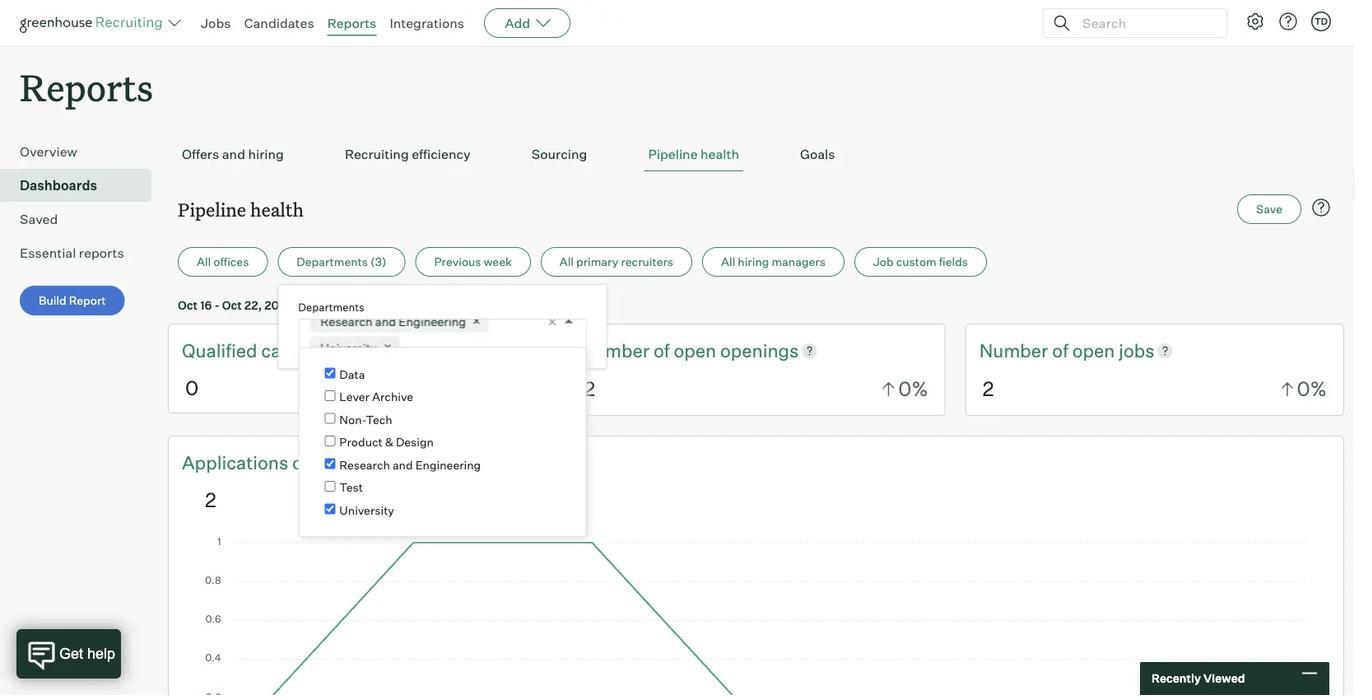Task type: vqa. For each thing, say whether or not it's contained in the screenshot.
tab list at the top containing Offers and hiring
yes



Task type: locate. For each thing, give the bounding box(es) containing it.
oct left 16
[[178, 298, 198, 312]]

number link for jobs
[[980, 338, 1053, 363]]

offices
[[214, 255, 249, 269]]

1 of from the left
[[654, 339, 670, 362]]

1 horizontal spatial number
[[980, 339, 1049, 362]]

1 vertical spatial engineering
[[416, 457, 481, 472]]

compared
[[296, 298, 351, 312]]

open
[[674, 339, 717, 362], [1073, 339, 1115, 362]]

university up data
[[320, 340, 377, 355]]

open for jobs
[[1073, 339, 1115, 362]]

- right 16
[[214, 298, 220, 312]]

of link for jobs
[[1053, 338, 1073, 363]]

and inside offers and hiring button
[[222, 146, 245, 162]]

and down 'design'
[[393, 457, 413, 472]]

0 vertical spatial pipeline
[[648, 146, 698, 162]]

16
[[200, 298, 212, 312]]

0 vertical spatial departments
[[297, 255, 368, 269]]

2 2023 from the left
[[446, 298, 475, 312]]

1 horizontal spatial 2023
[[446, 298, 475, 312]]

0 vertical spatial research
[[320, 314, 372, 329]]

all inside all offices "button"
[[197, 255, 211, 269]]

research down product
[[340, 457, 390, 472]]

all offices
[[197, 255, 249, 269]]

1 open link from the left
[[674, 338, 721, 363]]

3 oct from the left
[[367, 298, 386, 312]]

0 horizontal spatial of
[[654, 339, 670, 362]]

engineering down 15,
[[398, 314, 466, 329]]

2 number link from the left
[[980, 338, 1053, 363]]

open left openings
[[674, 339, 717, 362]]

research and engineering down 9
[[320, 314, 466, 329]]

1 2023 from the left
[[264, 298, 293, 312]]

hiring right offers
[[248, 146, 284, 162]]

1 oct from the left
[[178, 298, 198, 312]]

2 horizontal spatial all
[[721, 255, 736, 269]]

build report
[[39, 293, 106, 308]]

job custom fields
[[874, 255, 969, 269]]

2 0% from the left
[[1298, 376, 1328, 401]]

open left the jobs
[[1073, 339, 1115, 362]]

candidates
[[261, 339, 355, 362]]

pipeline health
[[648, 146, 740, 162], [178, 197, 304, 221]]

1 horizontal spatial 2
[[584, 376, 595, 401]]

0 vertical spatial and
[[222, 146, 245, 162]]

td button
[[1309, 8, 1335, 35]]

openings
[[721, 339, 799, 362]]

candidates link
[[244, 15, 314, 31]]

job
[[874, 255, 894, 269]]

2 of from the left
[[1053, 339, 1069, 362]]

hiring left managers
[[738, 255, 769, 269]]

offers
[[182, 146, 219, 162]]

departments up oct 16 - oct 22, 2023 compared to oct 9 - oct 15, 2023
[[297, 255, 368, 269]]

overview link
[[20, 142, 145, 162]]

oct left 9
[[367, 298, 386, 312]]

engineering down 'design'
[[416, 457, 481, 472]]

0 horizontal spatial of link
[[654, 338, 674, 363]]

1 all from the left
[[197, 255, 211, 269]]

0 horizontal spatial all
[[197, 255, 211, 269]]

of
[[654, 339, 670, 362], [1053, 339, 1069, 362]]

2023
[[264, 298, 293, 312], [446, 298, 475, 312]]

1 vertical spatial and
[[375, 314, 396, 329]]

previous week button
[[415, 247, 531, 277]]

essential reports link
[[20, 243, 145, 263]]

all for all hiring managers
[[721, 255, 736, 269]]

university down test
[[340, 503, 394, 517]]

1 horizontal spatial open
[[1073, 339, 1115, 362]]

0 horizontal spatial number link
[[581, 338, 654, 363]]

0 horizontal spatial pipeline health
[[178, 197, 304, 221]]

1 vertical spatial pipeline health
[[178, 197, 304, 221]]

1 vertical spatial departments
[[298, 300, 365, 314]]

1 horizontal spatial pipeline
[[648, 146, 698, 162]]

0 vertical spatial health
[[701, 146, 740, 162]]

departments (3)
[[297, 255, 387, 269]]

open link for openings
[[674, 338, 721, 363]]

research
[[320, 314, 372, 329], [340, 457, 390, 472]]

0%
[[899, 376, 929, 401], [1298, 376, 1328, 401]]

pipeline
[[648, 146, 698, 162], [178, 197, 246, 221]]

and down 9
[[375, 314, 396, 329]]

0 horizontal spatial -
[[214, 298, 220, 312]]

1 horizontal spatial reports
[[327, 15, 377, 31]]

1 horizontal spatial number of open
[[980, 339, 1119, 362]]

1 of link from the left
[[654, 338, 674, 363]]

research and engineering down 'design'
[[340, 457, 481, 472]]

all inside all primary recruiters button
[[560, 255, 574, 269]]

hiring
[[248, 146, 284, 162], [738, 255, 769, 269]]

1 0% from the left
[[899, 376, 929, 401]]

Search text field
[[1079, 11, 1212, 35]]

number link
[[581, 338, 654, 363], [980, 338, 1053, 363]]

0 horizontal spatial 2023
[[264, 298, 293, 312]]

2 horizontal spatial 2
[[983, 376, 994, 401]]

number
[[581, 339, 650, 362], [980, 339, 1049, 362]]

0 horizontal spatial pipeline
[[178, 197, 246, 221]]

2 number from the left
[[980, 339, 1049, 362]]

0 horizontal spatial open
[[674, 339, 717, 362]]

archive
[[372, 390, 413, 404]]

viewed
[[1204, 671, 1246, 686]]

3 all from the left
[[721, 255, 736, 269]]

all hiring managers
[[721, 255, 826, 269]]

of link for openings
[[654, 338, 674, 363]]

0 horizontal spatial number
[[581, 339, 650, 362]]

1 horizontal spatial -
[[399, 298, 404, 312]]

essential
[[20, 245, 76, 261]]

health inside button
[[701, 146, 740, 162]]

oct
[[178, 298, 198, 312], [222, 298, 242, 312], [367, 298, 386, 312], [406, 298, 426, 312]]

tab list
[[178, 138, 1335, 171]]

1 horizontal spatial all
[[560, 255, 574, 269]]

departments for departments (3)
[[297, 255, 368, 269]]

offers and hiring button
[[178, 138, 288, 171]]

number of open for jobs
[[980, 339, 1119, 362]]

0 horizontal spatial open link
[[674, 338, 721, 363]]

engineering
[[398, 314, 466, 329], [416, 457, 481, 472]]

previous
[[434, 255, 481, 269]]

reports down greenhouse recruiting image
[[20, 63, 153, 111]]

oct left 15,
[[406, 298, 426, 312]]

1 horizontal spatial number link
[[980, 338, 1053, 363]]

1 horizontal spatial hiring
[[738, 255, 769, 269]]

1 vertical spatial pipeline
[[178, 197, 246, 221]]

all left primary
[[560, 255, 574, 269]]

-
[[214, 298, 220, 312], [399, 298, 404, 312]]

departments inside button
[[297, 255, 368, 269]]

sourcing
[[532, 146, 588, 162]]

1 horizontal spatial health
[[701, 146, 740, 162]]

2 vertical spatial and
[[393, 457, 413, 472]]

departments down the departments (3) button at the left top of page
[[298, 300, 365, 314]]

reports
[[327, 15, 377, 31], [20, 63, 153, 111]]

jobs
[[201, 15, 231, 31]]

2 open link from the left
[[1073, 338, 1119, 363]]

0 vertical spatial pipeline health
[[648, 146, 740, 162]]

1 number of open from the left
[[581, 339, 721, 362]]

applications over
[[182, 451, 333, 474]]

1 vertical spatial reports
[[20, 63, 153, 111]]

all inside all hiring managers button
[[721, 255, 736, 269]]

tab list containing offers and hiring
[[178, 138, 1335, 171]]

1 horizontal spatial of link
[[1053, 338, 1073, 363]]

product
[[340, 435, 383, 449]]

1 horizontal spatial open link
[[1073, 338, 1119, 363]]

1 horizontal spatial of
[[1053, 339, 1069, 362]]

2 all from the left
[[560, 255, 574, 269]]

0 horizontal spatial hiring
[[248, 146, 284, 162]]

all left offices
[[197, 255, 211, 269]]

2 number of open from the left
[[980, 339, 1119, 362]]

2023 right 22,
[[264, 298, 293, 312]]

university
[[320, 340, 377, 355], [340, 503, 394, 517]]

number for jobs
[[980, 339, 1049, 362]]

1 vertical spatial health
[[250, 197, 304, 221]]

goals button
[[796, 138, 840, 171]]

test
[[340, 480, 363, 495]]

2 open from the left
[[1073, 339, 1115, 362]]

offers and hiring
[[182, 146, 284, 162]]

1 number link from the left
[[581, 338, 654, 363]]

1 horizontal spatial 0%
[[1298, 376, 1328, 401]]

number for openings
[[581, 339, 650, 362]]

all left managers
[[721, 255, 736, 269]]

and right offers
[[222, 146, 245, 162]]

0 vertical spatial hiring
[[248, 146, 284, 162]]

- right 9
[[399, 298, 404, 312]]

0 vertical spatial engineering
[[398, 314, 466, 329]]

2023 right 15,
[[446, 298, 475, 312]]

0 horizontal spatial number of open
[[581, 339, 721, 362]]

15,
[[428, 298, 444, 312]]

research down to
[[320, 314, 372, 329]]

oct left 22,
[[222, 298, 242, 312]]

2 of link from the left
[[1053, 338, 1073, 363]]

1 number from the left
[[581, 339, 650, 362]]

all primary recruiters button
[[541, 247, 693, 277]]

add
[[505, 15, 531, 31]]

0 horizontal spatial 0%
[[899, 376, 929, 401]]

open link for jobs
[[1073, 338, 1119, 363]]

1 horizontal spatial pipeline health
[[648, 146, 740, 162]]

saved
[[20, 211, 58, 227]]

health
[[701, 146, 740, 162], [250, 197, 304, 221]]

0 vertical spatial reports
[[327, 15, 377, 31]]

all
[[197, 255, 211, 269], [560, 255, 574, 269], [721, 255, 736, 269]]

add button
[[484, 8, 571, 38]]

departments
[[297, 255, 368, 269], [298, 300, 365, 314]]

all primary recruiters
[[560, 255, 674, 269]]

22,
[[244, 298, 262, 312]]

reports right candidates
[[327, 15, 377, 31]]

Lever Archive checkbox
[[325, 390, 335, 401]]

reports link
[[327, 15, 377, 31]]

all for all offices
[[197, 255, 211, 269]]

1 open from the left
[[674, 339, 717, 362]]



Task type: describe. For each thing, give the bounding box(es) containing it.
recruiting
[[345, 146, 409, 162]]

1 vertical spatial research and engineering
[[340, 457, 481, 472]]

save button
[[1238, 195, 1302, 224]]

qualified link
[[182, 338, 261, 363]]

goals
[[800, 146, 835, 162]]

qualified
[[182, 339, 261, 362]]

all hiring managers button
[[703, 247, 845, 277]]

applications
[[182, 451, 289, 474]]

sourcing button
[[528, 138, 592, 171]]

applications link
[[182, 450, 292, 475]]

number link for openings
[[581, 338, 654, 363]]

1 vertical spatial hiring
[[738, 255, 769, 269]]

0
[[185, 375, 199, 400]]

jobs link
[[201, 15, 231, 31]]

essential reports
[[20, 245, 124, 261]]

recently viewed
[[1152, 671, 1246, 686]]

xychart image
[[205, 538, 1308, 695]]

previous week
[[434, 255, 512, 269]]

over
[[292, 451, 329, 474]]

1 vertical spatial university
[[340, 503, 394, 517]]

reports
[[79, 245, 124, 261]]

to
[[353, 298, 364, 312]]

(3)
[[371, 255, 387, 269]]

recruiters
[[621, 255, 674, 269]]

2 for jobs
[[983, 376, 994, 401]]

oct 16 - oct 22, 2023 compared to oct 9 - oct 15, 2023
[[178, 298, 475, 312]]

all for all primary recruiters
[[560, 255, 574, 269]]

build
[[39, 293, 66, 308]]

0 horizontal spatial health
[[250, 197, 304, 221]]

Test checkbox
[[325, 481, 335, 492]]

dashboards
[[20, 177, 97, 194]]

product & design
[[340, 435, 434, 449]]

pipeline inside button
[[648, 146, 698, 162]]

efficiency
[[412, 146, 471, 162]]

job custom fields button
[[855, 247, 987, 277]]

greenhouse recruiting image
[[20, 13, 168, 33]]

0 horizontal spatial reports
[[20, 63, 153, 111]]

open for openings
[[674, 339, 717, 362]]

of for jobs
[[1053, 339, 1069, 362]]

number of open for openings
[[581, 339, 721, 362]]

configure image
[[1246, 12, 1266, 31]]

of for openings
[[654, 339, 670, 362]]

9
[[389, 298, 396, 312]]

Non-Tech checkbox
[[325, 413, 335, 424]]

0 horizontal spatial 2
[[205, 487, 216, 512]]

overview
[[20, 143, 77, 160]]

Data checkbox
[[325, 368, 335, 378]]

pipeline health inside button
[[648, 146, 740, 162]]

all offices button
[[178, 247, 268, 277]]

dashboards link
[[20, 176, 145, 195]]

1 - from the left
[[214, 298, 220, 312]]

tech
[[366, 412, 393, 427]]

lever archive
[[340, 390, 413, 404]]

openings link
[[721, 338, 799, 363]]

jobs
[[1119, 339, 1155, 362]]

saved link
[[20, 209, 145, 229]]

recently
[[1152, 671, 1202, 686]]

0% for jobs
[[1298, 376, 1328, 401]]

week
[[484, 255, 512, 269]]

Product & Design checkbox
[[325, 436, 335, 446]]

2 - from the left
[[399, 298, 404, 312]]

departments for departments
[[298, 300, 365, 314]]

pipeline health button
[[644, 138, 744, 171]]

candidates
[[244, 15, 314, 31]]

integrations link
[[390, 15, 465, 31]]

recruiting efficiency button
[[341, 138, 475, 171]]

primary
[[576, 255, 619, 269]]

2 for openings
[[584, 376, 595, 401]]

0 vertical spatial university
[[320, 340, 377, 355]]

data
[[340, 367, 365, 381]]

fields
[[939, 255, 969, 269]]

0% for openings
[[899, 376, 929, 401]]

0 vertical spatial research and engineering
[[320, 314, 466, 329]]

University checkbox
[[325, 504, 335, 514]]

save
[[1257, 202, 1283, 216]]

integrations
[[390, 15, 465, 31]]

managers
[[772, 255, 826, 269]]

departments (3) button
[[278, 247, 406, 277]]

1 vertical spatial research
[[340, 457, 390, 472]]

custom
[[897, 255, 937, 269]]

recruiting efficiency
[[345, 146, 471, 162]]

non-
[[340, 412, 366, 427]]

faq image
[[1312, 198, 1332, 218]]

&
[[385, 435, 394, 449]]

build report button
[[20, 286, 125, 316]]

candidates link
[[261, 338, 355, 363]]

non-tech
[[340, 412, 393, 427]]

over link
[[292, 450, 333, 475]]

td
[[1315, 16, 1328, 27]]

lever
[[340, 390, 370, 404]]

time link
[[333, 450, 371, 475]]

design
[[396, 435, 434, 449]]

4 oct from the left
[[406, 298, 426, 312]]

jobs link
[[1119, 338, 1155, 363]]

2 oct from the left
[[222, 298, 242, 312]]

Research and Engineering checkbox
[[325, 458, 335, 469]]

report
[[69, 293, 106, 308]]

td button
[[1312, 12, 1332, 31]]

time
[[333, 451, 371, 474]]



